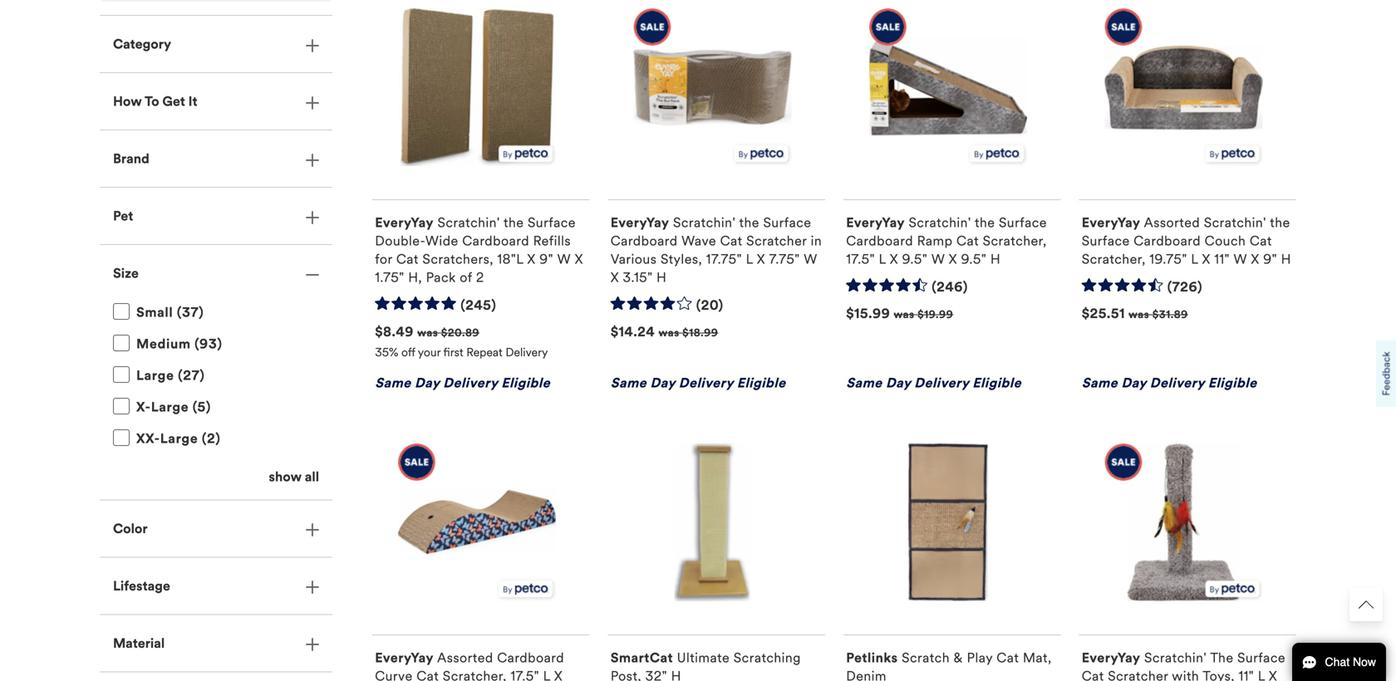 Task type: locate. For each thing, give the bounding box(es) containing it.
medium (93)
[[136, 336, 222, 353]]

plus icon 2 button
[[100, 16, 333, 73], [100, 73, 333, 130], [100, 131, 333, 187], [100, 188, 333, 245], [100, 501, 333, 557], [100, 558, 333, 615], [100, 616, 333, 672]]

large for xx-
[[160, 431, 198, 447]]

large down medium
[[136, 368, 174, 384]]

x-large (5)
[[136, 399, 211, 416]]

0 vertical spatial large
[[136, 368, 174, 384]]

7 plus icon 2 button from the top
[[100, 616, 333, 672]]

show all button
[[269, 468, 319, 487]]

1 vertical spatial large
[[151, 399, 189, 416]]

5 plus icon 2 button from the top
[[100, 501, 333, 557]]

size
[[113, 265, 139, 282]]

scroll to top image
[[1359, 598, 1374, 613]]

6 plus icon 2 button from the top
[[100, 558, 333, 615]]

(37)
[[177, 304, 204, 321]]

(5)
[[193, 399, 211, 416]]

small (37)
[[136, 304, 204, 321]]

3 plus icon 2 button from the top
[[100, 131, 333, 187]]

plus icon 2 image
[[306, 39, 319, 52], [306, 96, 319, 110], [306, 154, 319, 167], [306, 211, 319, 224], [306, 524, 319, 537], [306, 581, 319, 595], [306, 639, 319, 652]]

large down x-large (5)
[[160, 431, 198, 447]]

large down large (27)
[[151, 399, 189, 416]]

2 vertical spatial large
[[160, 431, 198, 447]]

(2)
[[202, 431, 221, 447]]

x-
[[136, 399, 151, 416]]

4 plus icon 2 image from the top
[[306, 211, 319, 224]]

styled arrow button link
[[1350, 589, 1383, 622]]

large
[[136, 368, 174, 384], [151, 399, 189, 416], [160, 431, 198, 447]]



Task type: vqa. For each thing, say whether or not it's contained in the screenshot.
the leftmost list
no



Task type: describe. For each thing, give the bounding box(es) containing it.
large (27)
[[136, 368, 205, 384]]

2 plus icon 2 image from the top
[[306, 96, 319, 110]]

large for x-
[[151, 399, 189, 416]]

1 plus icon 2 button from the top
[[100, 16, 333, 73]]

size button
[[100, 245, 333, 302]]

show all
[[269, 469, 319, 486]]

medium
[[136, 336, 191, 353]]

(27)
[[178, 368, 205, 384]]

xx-large (2)
[[136, 431, 221, 447]]

6 plus icon 2 image from the top
[[306, 581, 319, 595]]

3 plus icon 2 image from the top
[[306, 154, 319, 167]]

small
[[136, 304, 173, 321]]

5 plus icon 2 image from the top
[[306, 524, 319, 537]]

2 plus icon 2 button from the top
[[100, 73, 333, 130]]

7 plus icon 2 image from the top
[[306, 639, 319, 652]]

(93)
[[195, 336, 222, 353]]

all
[[305, 469, 319, 486]]

xx-
[[136, 431, 160, 447]]

show
[[269, 469, 302, 486]]

1 plus icon 2 image from the top
[[306, 39, 319, 52]]

4 plus icon 2 button from the top
[[100, 188, 333, 245]]



